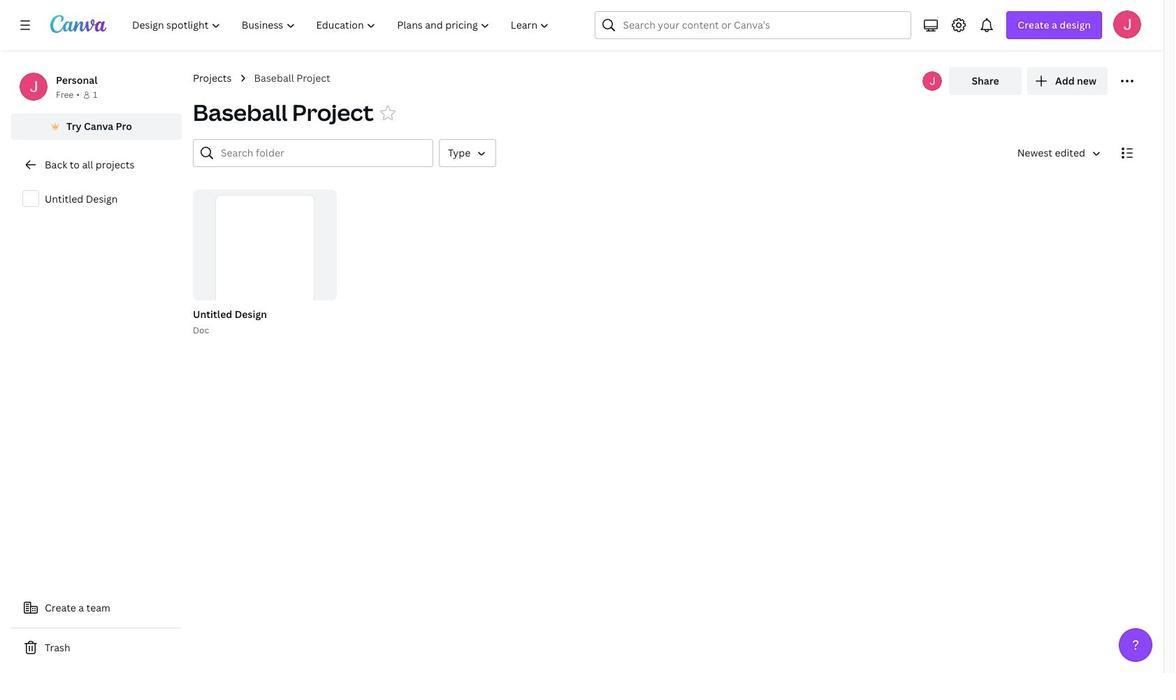 Task type: describe. For each thing, give the bounding box(es) containing it.
Sort by button
[[1007, 139, 1108, 167]]

1 group from the left
[[190, 190, 337, 338]]

Search search field
[[623, 12, 884, 38]]

top level navigation element
[[123, 11, 562, 39]]

Search folder search field
[[221, 140, 424, 166]]



Task type: vqa. For each thing, say whether or not it's contained in the screenshot.
the left Timer
no



Task type: locate. For each thing, give the bounding box(es) containing it.
group
[[190, 190, 337, 338], [193, 190, 337, 336]]

james peterson image
[[1114, 10, 1142, 38]]

None search field
[[595, 11, 912, 39]]

2 group from the left
[[193, 190, 337, 336]]



